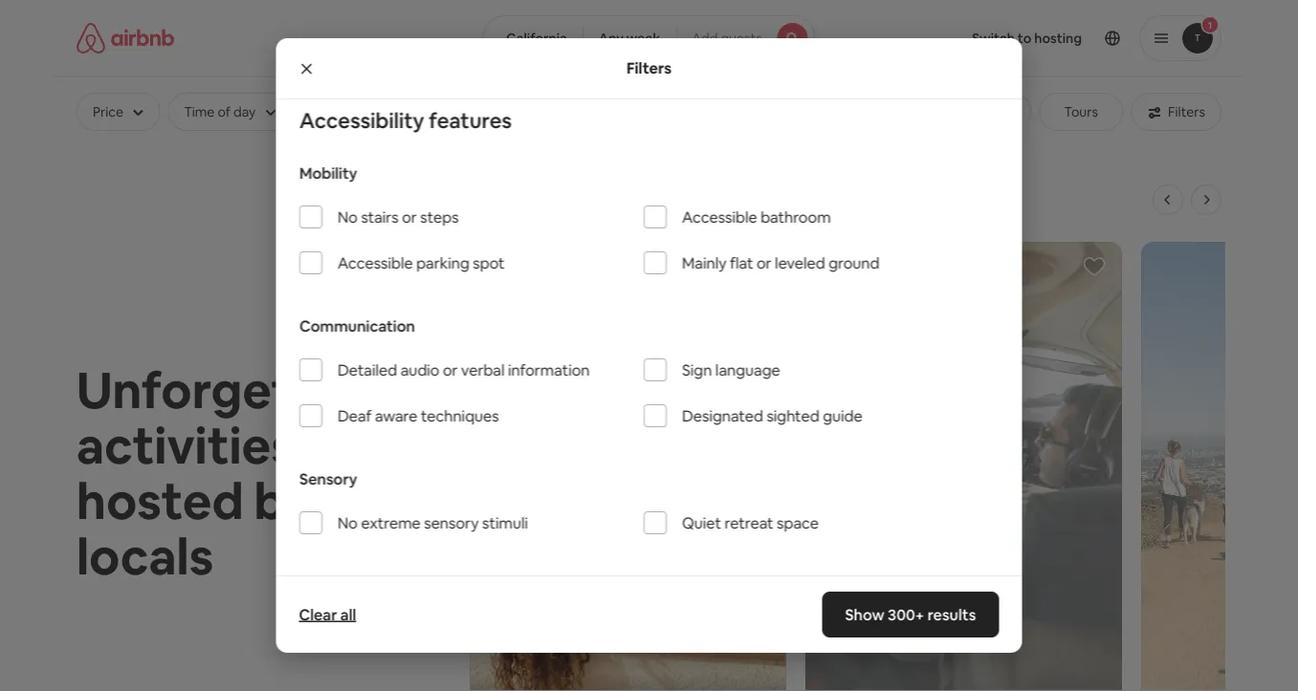 Task type: describe. For each thing, give the bounding box(es) containing it.
or for audio
[[443, 360, 457, 380]]

deaf aware techniques
[[337, 406, 499, 426]]

Tours button
[[1040, 93, 1124, 131]]

stairs
[[361, 207, 398, 227]]

information
[[508, 360, 589, 380]]

or for flat
[[756, 253, 771, 273]]

unforgettable
[[77, 358, 416, 423]]

quiet retreat space
[[682, 513, 819, 533]]

add to wishlist image
[[747, 255, 770, 278]]

by
[[254, 469, 313, 534]]

accessible for accessible parking spot
[[337, 253, 413, 273]]

parking
[[416, 253, 469, 273]]

300+
[[888, 605, 925, 625]]

bathroom
[[760, 207, 831, 227]]

results
[[928, 605, 977, 625]]

or for stairs
[[402, 207, 417, 227]]

all
[[340, 605, 356, 625]]

designated
[[682, 406, 763, 426]]

add to wishlist image
[[1083, 255, 1106, 278]]

filters
[[627, 58, 672, 78]]

add
[[692, 30, 718, 47]]

any
[[599, 30, 624, 47]]

profile element
[[839, 0, 1222, 77]]

detailed
[[337, 360, 397, 380]]

add guests button
[[676, 15, 816, 61]]

Art and culture button
[[494, 93, 637, 131]]

no for no extreme sensory stimuli
[[337, 513, 357, 533]]

locals
[[77, 525, 214, 589]]

space
[[777, 513, 819, 533]]

show 300+ results link
[[823, 592, 1000, 638]]

mobility
[[299, 163, 357, 183]]

Food and drink button
[[792, 93, 933, 131]]

accessible bathroom
[[682, 207, 831, 227]]

audio
[[400, 360, 439, 380]]

stimuli
[[482, 513, 528, 533]]

sensory
[[299, 469, 357, 489]]

hosted
[[77, 469, 244, 534]]

mainly
[[682, 253, 726, 273]]

designated sighted guide
[[682, 406, 862, 426]]

ground
[[828, 253, 879, 273]]

detailed audio or verbal information
[[337, 360, 589, 380]]

guests
[[721, 30, 762, 47]]

sign
[[682, 360, 712, 380]]



Task type: locate. For each thing, give the bounding box(es) containing it.
accessible down 'stairs'
[[337, 253, 413, 273]]

flat
[[730, 253, 753, 273]]

1 vertical spatial accessible
[[337, 253, 413, 273]]

1 no from the top
[[337, 207, 357, 227]]

clear all button
[[289, 596, 366, 634]]

california button
[[483, 15, 584, 61]]

steps
[[420, 207, 458, 227]]

clear all
[[299, 605, 356, 625]]

unforgettable activities hosted by locals
[[77, 358, 416, 589]]

guide
[[823, 406, 862, 426]]

activities
[[77, 414, 296, 478]]

communication
[[299, 316, 415, 336]]

extreme
[[361, 513, 420, 533]]

california
[[507, 30, 567, 47]]

tours
[[1065, 103, 1098, 121]]

verbal
[[461, 360, 504, 380]]

2 horizontal spatial or
[[756, 253, 771, 273]]

deaf
[[337, 406, 371, 426]]

0 vertical spatial accessible
[[682, 207, 757, 227]]

Entertainment button
[[645, 93, 784, 131]]

mainly flat or leveled ground
[[682, 253, 879, 273]]

no
[[337, 207, 357, 227], [337, 513, 357, 533]]

sign language
[[682, 360, 780, 380]]

accessible up "mainly"
[[682, 207, 757, 227]]

0 vertical spatial or
[[402, 207, 417, 227]]

spot
[[472, 253, 504, 273]]

accessibility features
[[299, 107, 512, 134]]

2 vertical spatial or
[[443, 360, 457, 380]]

retreat
[[724, 513, 773, 533]]

1 horizontal spatial accessible
[[682, 207, 757, 227]]

sensory
[[424, 513, 478, 533]]

show
[[846, 605, 885, 625]]

sighted
[[766, 406, 819, 426]]

accessible
[[682, 207, 757, 227], [337, 253, 413, 273]]

quiet
[[682, 513, 721, 533]]

techniques
[[421, 406, 499, 426]]

no extreme sensory stimuli
[[337, 513, 528, 533]]

leveled
[[775, 253, 825, 273]]

0 horizontal spatial accessible
[[337, 253, 413, 273]]

2 no from the top
[[337, 513, 357, 533]]

or right 'flat'
[[756, 253, 771, 273]]

0 vertical spatial no
[[337, 207, 357, 227]]

language
[[715, 360, 780, 380]]

or right audio
[[443, 360, 457, 380]]

Sports button
[[941, 93, 1032, 131]]

or
[[402, 207, 417, 227], [756, 253, 771, 273], [443, 360, 457, 380]]

any week
[[599, 30, 661, 47]]

accessible parking spot
[[337, 253, 504, 273]]

filters dialog
[[276, 38, 1022, 692]]

aware
[[375, 406, 417, 426]]

any week button
[[583, 15, 677, 61]]

accessibility
[[299, 107, 424, 134]]

or right 'stairs'
[[402, 207, 417, 227]]

accessible for accessible bathroom
[[682, 207, 757, 227]]

no left 'stairs'
[[337, 207, 357, 227]]

1 horizontal spatial or
[[443, 360, 457, 380]]

features
[[428, 107, 512, 134]]

week
[[627, 30, 661, 47]]

0 horizontal spatial or
[[402, 207, 417, 227]]

1 vertical spatial or
[[756, 253, 771, 273]]

show 300+ results
[[846, 605, 977, 625]]

None search field
[[483, 15, 816, 61]]

no for no stairs or steps
[[337, 207, 357, 227]]

clear
[[299, 605, 337, 625]]

none search field containing california
[[483, 15, 816, 61]]

group
[[466, 185, 1299, 692]]

no left extreme
[[337, 513, 357, 533]]

add guests
[[692, 30, 762, 47]]

1 vertical spatial no
[[337, 513, 357, 533]]

no stairs or steps
[[337, 207, 458, 227]]



Task type: vqa. For each thing, say whether or not it's contained in the screenshot.
right in
no



